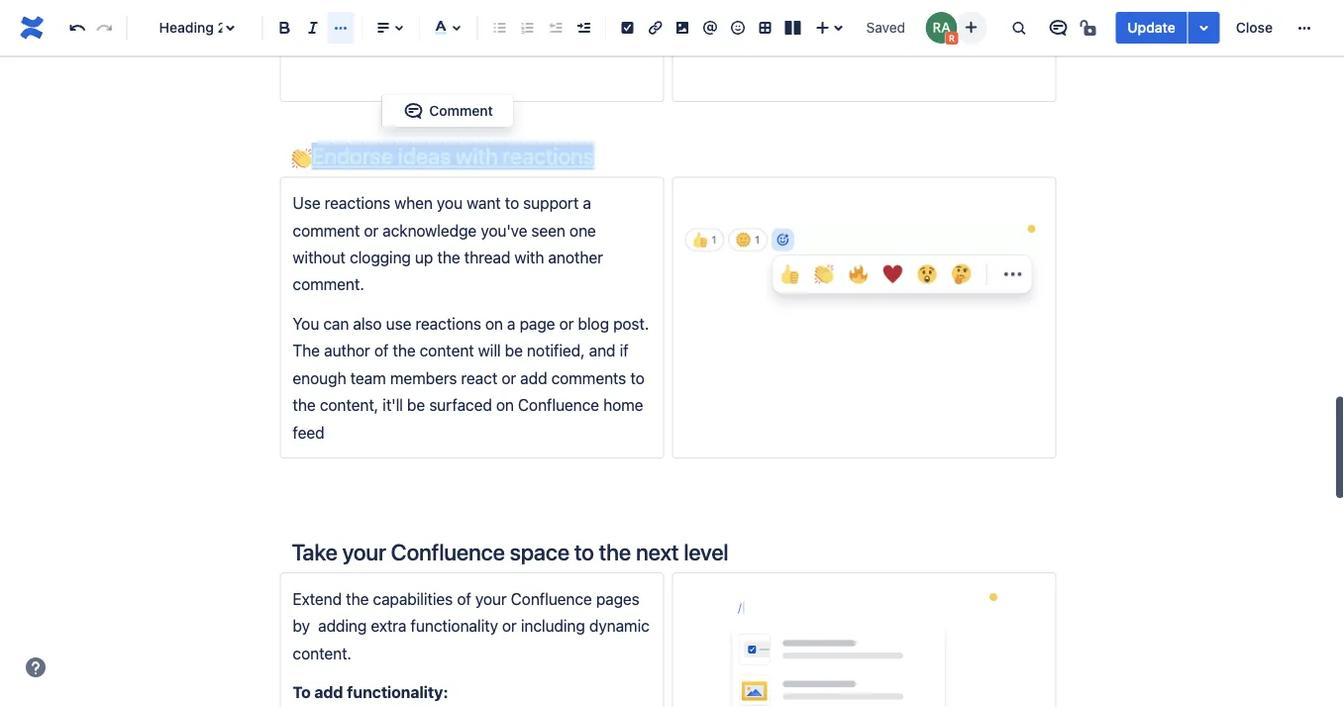 Task type: vqa. For each thing, say whether or not it's contained in the screenshot.
right The At
no



Task type: locate. For each thing, give the bounding box(es) containing it.
of up functionality
[[457, 590, 472, 609]]

0 vertical spatial your
[[342, 539, 386, 566]]

link image
[[644, 16, 667, 40]]

be right will
[[505, 341, 523, 360]]

0 horizontal spatial to
[[505, 194, 519, 213]]

:clap: image
[[292, 149, 312, 169], [292, 149, 312, 169]]

dynamic
[[590, 617, 650, 636]]

want
[[467, 194, 501, 213]]

with
[[456, 143, 498, 169], [515, 248, 544, 267]]

ideas
[[398, 143, 451, 169]]

2 vertical spatial to
[[575, 539, 594, 566]]

confluence up including
[[511, 590, 592, 609]]

comments
[[552, 369, 627, 387]]

you can also use reactions on a page or blog post. the author of the content will be notified, and if enough team members react or add comments to the content, it'll be surfaced on confluence home feed
[[293, 314, 653, 442]]

up
[[415, 248, 433, 267]]

team
[[351, 369, 386, 387]]

capabilities
[[373, 590, 453, 609]]

one
[[570, 221, 596, 240]]

2 vertical spatial reactions
[[416, 314, 481, 333]]

to up home
[[631, 369, 645, 387]]

1 vertical spatial to
[[631, 369, 645, 387]]

on down react
[[496, 396, 514, 415]]

heading
[[159, 19, 214, 36]]

to right want
[[505, 194, 519, 213]]

0 horizontal spatial reactions
[[325, 194, 391, 213]]

of inside extend the capabilities of your confluence pages by  adding extra functionality or including dynamic content.
[[457, 590, 472, 609]]

add right to
[[315, 683, 343, 702]]

2 horizontal spatial to
[[631, 369, 645, 387]]

confluence down comments
[[518, 396, 600, 415]]

take
[[292, 539, 338, 566]]

the
[[437, 248, 460, 267], [393, 341, 416, 360], [293, 396, 316, 415], [599, 539, 631, 566], [346, 590, 369, 609]]

the inside extend the capabilities of your confluence pages by  adding extra functionality or including dynamic content.
[[346, 590, 369, 609]]

1 horizontal spatial with
[[515, 248, 544, 267]]

1 horizontal spatial of
[[457, 590, 472, 609]]

reactions up support
[[503, 143, 595, 169]]

0 vertical spatial confluence
[[518, 396, 600, 415]]

be
[[505, 341, 523, 360], [407, 396, 425, 415]]

your up functionality
[[476, 590, 507, 609]]

a up one
[[583, 194, 592, 213]]

0 horizontal spatial with
[[456, 143, 498, 169]]

0 horizontal spatial of
[[374, 341, 389, 360]]

content
[[420, 341, 474, 360]]

content,
[[320, 396, 379, 415]]

1 vertical spatial your
[[476, 590, 507, 609]]

pages
[[596, 590, 640, 609]]

1 horizontal spatial add
[[521, 369, 548, 387]]

2 vertical spatial confluence
[[511, 590, 592, 609]]

close
[[1237, 19, 1274, 36]]

or up clogging
[[364, 221, 379, 240]]

you
[[437, 194, 463, 213]]

of
[[374, 341, 389, 360], [457, 590, 472, 609]]

endorse
[[312, 143, 393, 169]]

help image
[[24, 656, 48, 680]]

align left image
[[371, 16, 395, 40]]

ruby anderson image
[[926, 12, 958, 44]]

or inside extend the capabilities of your confluence pages by  adding extra functionality or including dynamic content.
[[502, 617, 517, 636]]

with up want
[[456, 143, 498, 169]]

be right it'll
[[407, 396, 425, 415]]

without
[[293, 248, 346, 267]]

your
[[342, 539, 386, 566], [476, 590, 507, 609]]

confluence up capabilities
[[391, 539, 505, 566]]

use
[[386, 314, 412, 333]]

support
[[524, 194, 579, 213]]

you've
[[481, 221, 528, 240]]

post.
[[614, 314, 649, 333]]

mention image
[[699, 16, 723, 40]]

extend the capabilities of your confluence pages by  adding extra functionality or including dynamic content.
[[293, 590, 654, 663]]

0 vertical spatial to
[[505, 194, 519, 213]]

1 vertical spatial a
[[507, 314, 516, 333]]

of up team
[[374, 341, 389, 360]]

0 vertical spatial of
[[374, 341, 389, 360]]

1 horizontal spatial reactions
[[416, 314, 481, 333]]

to inside use reactions when you want to support a comment or acknowledge you've seen one without clogging up the thread with another comment.
[[505, 194, 519, 213]]

comment image
[[402, 99, 426, 123]]

seen
[[532, 221, 566, 240]]

1 horizontal spatial be
[[505, 341, 523, 360]]

0 vertical spatial with
[[456, 143, 498, 169]]

1 vertical spatial on
[[496, 396, 514, 415]]

comment icon image
[[1047, 16, 1071, 40]]

including
[[521, 617, 586, 636]]

add down notified,
[[521, 369, 548, 387]]

with down the seen
[[515, 248, 544, 267]]

or left including
[[502, 617, 517, 636]]

update button
[[1116, 12, 1188, 44]]

reactions up comment
[[325, 194, 391, 213]]

update
[[1128, 19, 1176, 36]]

will
[[478, 341, 501, 360]]

confluence inside extend the capabilities of your confluence pages by  adding extra functionality or including dynamic content.
[[511, 590, 592, 609]]

to right 'space'
[[575, 539, 594, 566]]

or
[[364, 221, 379, 240], [560, 314, 574, 333], [502, 369, 516, 387], [502, 617, 517, 636]]

use
[[293, 194, 321, 213]]

on up will
[[486, 314, 503, 333]]

1 vertical spatial of
[[457, 590, 472, 609]]

no restrictions image
[[1079, 16, 1102, 40]]

1 vertical spatial with
[[515, 248, 544, 267]]

0 vertical spatial a
[[583, 194, 592, 213]]

the up the adding in the left of the page
[[346, 590, 369, 609]]

the right up on the left top
[[437, 248, 460, 267]]

1 horizontal spatial a
[[583, 194, 592, 213]]

your inside extend the capabilities of your confluence pages by  adding extra functionality or including dynamic content.
[[476, 590, 507, 609]]

a
[[583, 194, 592, 213], [507, 314, 516, 333]]

or left blog on the top of page
[[560, 314, 574, 333]]

add
[[521, 369, 548, 387], [315, 683, 343, 702]]

1 vertical spatial add
[[315, 683, 343, 702]]

1 horizontal spatial your
[[476, 590, 507, 609]]

a left page
[[507, 314, 516, 333]]

to
[[505, 194, 519, 213], [631, 369, 645, 387], [575, 539, 594, 566]]

1 horizontal spatial to
[[575, 539, 594, 566]]

reactions up content
[[416, 314, 481, 333]]

on
[[486, 314, 503, 333], [496, 396, 514, 415]]

0 horizontal spatial your
[[342, 539, 386, 566]]

acknowledge
[[383, 221, 477, 240]]

action item image
[[616, 16, 640, 40]]

0 vertical spatial reactions
[[503, 143, 595, 169]]

your right the take
[[342, 539, 386, 566]]

1 vertical spatial be
[[407, 396, 425, 415]]

0 vertical spatial add
[[521, 369, 548, 387]]

0 horizontal spatial a
[[507, 314, 516, 333]]

content.
[[293, 644, 352, 663]]

2 horizontal spatial reactions
[[503, 143, 595, 169]]

author
[[324, 341, 370, 360]]

also
[[353, 314, 382, 333]]

close button
[[1225, 12, 1285, 44]]

extend
[[293, 590, 342, 609]]

of inside you can also use reactions on a page or blog post. the author of the content will be notified, and if enough team members react or add comments to the content, it'll be surfaced on confluence home feed
[[374, 341, 389, 360]]

notified,
[[527, 341, 585, 360]]

emoji image
[[726, 16, 750, 40]]

1 vertical spatial reactions
[[325, 194, 391, 213]]

outdent ⇧tab image
[[544, 16, 568, 40]]

reactions
[[503, 143, 595, 169], [325, 194, 391, 213], [416, 314, 481, 333]]

0 horizontal spatial add
[[315, 683, 343, 702]]

adjust update settings image
[[1193, 16, 1217, 40]]

confluence
[[518, 396, 600, 415], [391, 539, 505, 566], [511, 590, 592, 609]]

0 vertical spatial be
[[505, 341, 523, 360]]



Task type: describe. For each thing, give the bounding box(es) containing it.
the
[[293, 341, 320, 360]]

more image
[[1293, 16, 1317, 40]]

0 vertical spatial on
[[486, 314, 503, 333]]

comment
[[293, 221, 360, 240]]

heading 2 button
[[135, 6, 254, 50]]

react
[[461, 369, 498, 387]]

undo ⌘z image
[[65, 16, 89, 40]]

heading 2
[[159, 19, 226, 36]]

reactions inside you can also use reactions on a page or blog post. the author of the content will be notified, and if enough team members react or add comments to the content, it'll be surfaced on confluence home feed
[[416, 314, 481, 333]]

it'll
[[383, 396, 403, 415]]

home
[[604, 396, 644, 415]]

adding
[[318, 617, 367, 636]]

bold ⌘b image
[[273, 16, 297, 40]]

to
[[293, 683, 311, 702]]

take your confluence space to the next level
[[292, 539, 729, 566]]

redo ⌘⇧z image
[[93, 16, 117, 40]]

and
[[589, 341, 616, 360]]

add inside you can also use reactions on a page or blog post. the author of the content will be notified, and if enough team members react or add comments to the content, it'll be surfaced on confluence home feed
[[521, 369, 548, 387]]

by
[[293, 617, 310, 636]]

comment
[[430, 103, 493, 119]]

use reactions when you want to support a comment or acknowledge you've seen one without clogging up the thread with another comment.
[[293, 194, 607, 294]]

functionality
[[411, 617, 498, 636]]

comment button
[[390, 99, 505, 123]]

next
[[636, 539, 679, 566]]

level
[[684, 539, 729, 566]]

find and replace image
[[1007, 16, 1031, 40]]

can
[[323, 314, 349, 333]]

if
[[620, 341, 629, 360]]

enough
[[293, 369, 346, 387]]

confluence image
[[16, 12, 48, 44]]

confluence inside you can also use reactions on a page or blog post. the author of the content will be notified, and if enough team members react or add comments to the content, it'll be surfaced on confluence home feed
[[518, 396, 600, 415]]

the down use
[[393, 341, 416, 360]]

feed
[[293, 423, 325, 442]]

the left next
[[599, 539, 631, 566]]

confluence image
[[16, 12, 48, 44]]

saved
[[867, 19, 906, 36]]

numbered list ⌘⇧7 image
[[516, 16, 540, 40]]

italic ⌘i image
[[301, 16, 325, 40]]

you
[[293, 314, 319, 333]]

page
[[520, 314, 555, 333]]

more formatting image
[[329, 16, 353, 40]]

bullet list ⌘⇧8 image
[[488, 16, 512, 40]]

extra
[[371, 617, 407, 636]]

when
[[395, 194, 433, 213]]

0 horizontal spatial be
[[407, 396, 425, 415]]

functionality:
[[347, 683, 448, 702]]

comment.
[[293, 275, 364, 294]]

2
[[218, 19, 226, 36]]

members
[[390, 369, 457, 387]]

another
[[549, 248, 603, 267]]

with inside use reactions when you want to support a comment or acknowledge you've seen one without clogging up the thread with another comment.
[[515, 248, 544, 267]]

invite to edit image
[[960, 15, 984, 39]]

the inside use reactions when you want to support a comment or acknowledge you've seen one without clogging up the thread with another comment.
[[437, 248, 460, 267]]

to inside you can also use reactions on a page or blog post. the author of the content will be notified, and if enough team members react or add comments to the content, it'll be surfaced on confluence home feed
[[631, 369, 645, 387]]

surfaced
[[429, 396, 492, 415]]

reactions inside use reactions when you want to support a comment or acknowledge you've seen one without clogging up the thread with another comment.
[[325, 194, 391, 213]]

the up feed
[[293, 396, 316, 415]]

endorse ideas with reactions
[[312, 143, 595, 169]]

add image, video, or file image
[[671, 16, 695, 40]]

or right react
[[502, 369, 516, 387]]

clogging
[[350, 248, 411, 267]]

blog
[[578, 314, 609, 333]]

table image
[[754, 16, 778, 40]]

a inside use reactions when you want to support a comment or acknowledge you've seen one without clogging up the thread with another comment.
[[583, 194, 592, 213]]

layouts image
[[781, 16, 805, 40]]

indent tab image
[[572, 16, 595, 40]]

a inside you can also use reactions on a page or blog post. the author of the content will be notified, and if enough team members react or add comments to the content, it'll be surfaced on confluence home feed
[[507, 314, 516, 333]]

to add functionality:
[[293, 683, 448, 702]]

space
[[510, 539, 570, 566]]

thread
[[465, 248, 511, 267]]

or inside use reactions when you want to support a comment or acknowledge you've seen one without clogging up the thread with another comment.
[[364, 221, 379, 240]]

1 vertical spatial confluence
[[391, 539, 505, 566]]



